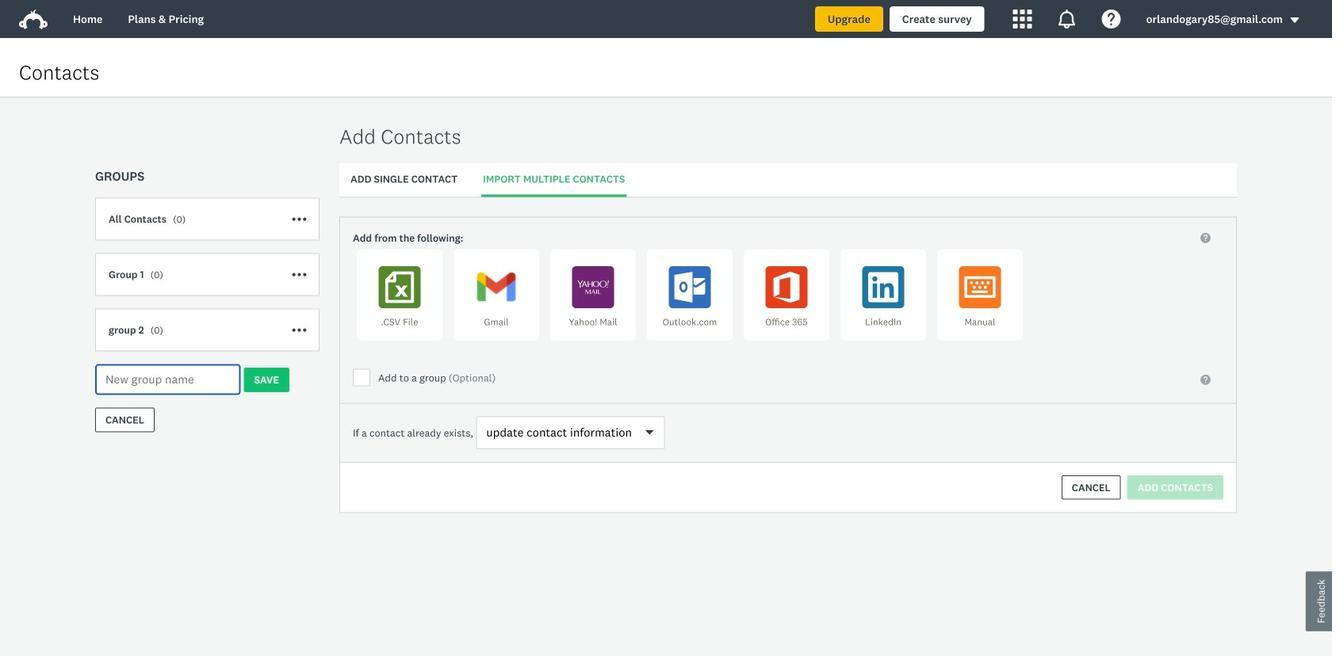 Task type: locate. For each thing, give the bounding box(es) containing it.
products icon image
[[1014, 10, 1033, 29], [1058, 10, 1077, 29]]

2 products icon image from the left
[[1058, 10, 1077, 29]]

1 horizontal spatial products icon image
[[1058, 10, 1077, 29]]

New group name text field
[[95, 365, 241, 396]]

0 horizontal spatial products icon image
[[1014, 10, 1033, 29]]

help icon image
[[1103, 10, 1122, 29]]



Task type: vqa. For each thing, say whether or not it's contained in the screenshot.
Warning icon
no



Task type: describe. For each thing, give the bounding box(es) containing it.
1 products icon image from the left
[[1014, 10, 1033, 29]]

surveymonkey logo image
[[19, 10, 48, 29]]

dropdown arrow image
[[1290, 15, 1301, 26]]



